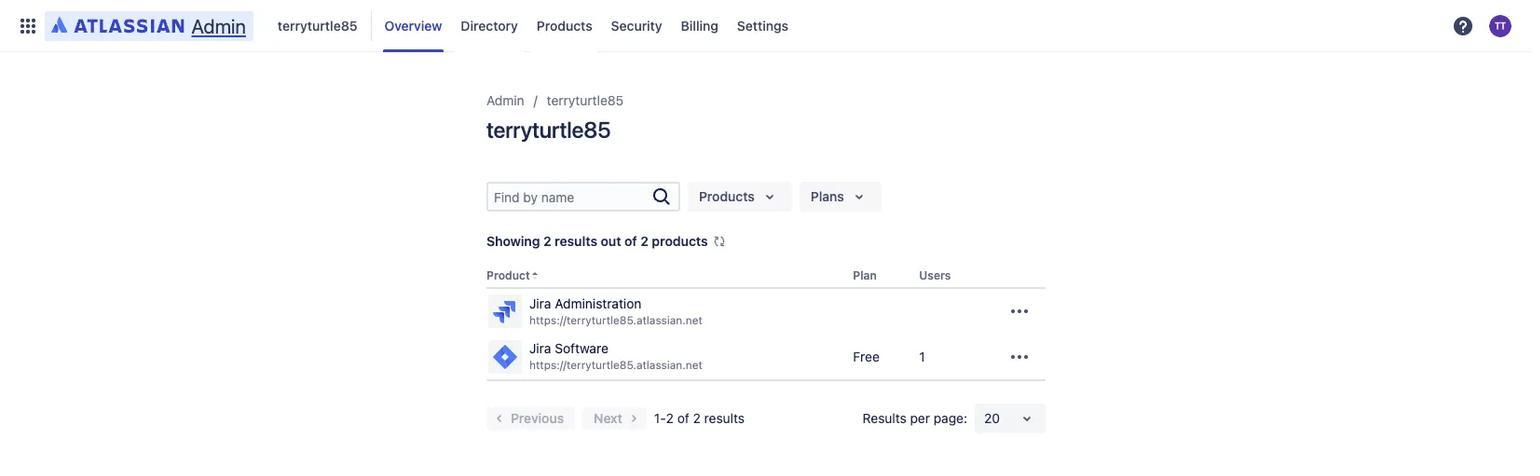 Task type: locate. For each thing, give the bounding box(es) containing it.
1 horizontal spatial products
[[699, 188, 755, 204]]

1 vertical spatial admin
[[487, 92, 524, 108]]

products left security
[[537, 17, 592, 33]]

2 right the showing
[[543, 233, 551, 249]]

results
[[555, 233, 597, 249], [704, 410, 745, 426]]

showing 2 results out of 2 products
[[487, 233, 708, 249]]

0 horizontal spatial products
[[537, 17, 592, 33]]

products for products link
[[537, 17, 592, 33]]

overview
[[385, 17, 442, 33]]

1 horizontal spatial terryturtle85 link
[[547, 89, 624, 112]]

1 horizontal spatial of
[[677, 410, 690, 426]]

plan
[[853, 268, 877, 282]]

out
[[601, 233, 621, 249]]

products inside global navigation element
[[537, 17, 592, 33]]

jira
[[529, 296, 551, 311], [529, 341, 551, 356]]

https://terryturtle85.atlassian.net
[[529, 313, 703, 327], [529, 358, 703, 372]]

1 vertical spatial jira
[[529, 341, 551, 356]]

of
[[625, 233, 637, 249], [677, 410, 690, 426]]

results right 1-
[[704, 410, 745, 426]]

admin
[[192, 14, 246, 37], [487, 92, 524, 108]]

terryturtle85
[[278, 17, 357, 33], [547, 92, 624, 108], [487, 117, 611, 143]]

https://terryturtle85.atlassian.net for jira software
[[529, 358, 703, 372]]

results left out
[[555, 233, 597, 249]]

administration
[[555, 296, 642, 311]]

2 https://terryturtle85.atlassian.net from the top
[[529, 358, 703, 372]]

directory link
[[455, 11, 524, 41]]

0 vertical spatial terryturtle85 link
[[272, 11, 363, 41]]

jira administration image
[[490, 297, 520, 326]]

products inside dropdown button
[[699, 188, 755, 204]]

1 vertical spatial of
[[677, 410, 690, 426]]

appswitcher icon image
[[17, 14, 39, 37]]

jira software image
[[490, 342, 520, 371], [490, 342, 520, 371]]

jira for jira administration
[[529, 296, 551, 311]]

jira left software
[[529, 341, 551, 356]]

1 vertical spatial terryturtle85
[[547, 92, 624, 108]]

atlassian image
[[51, 13, 184, 35], [51, 13, 184, 35]]

of right 1-
[[677, 410, 690, 426]]

2
[[543, 233, 551, 249], [641, 233, 649, 249], [666, 410, 674, 426], [693, 410, 701, 426]]

plans
[[811, 188, 844, 204]]

1 horizontal spatial results
[[704, 410, 745, 426]]

plans button
[[799, 182, 881, 212]]

https://terryturtle85.atlassian.net down administration
[[529, 313, 703, 327]]

software
[[555, 341, 608, 356]]

1-
[[654, 410, 666, 426]]

free
[[853, 348, 880, 364]]

0 horizontal spatial results
[[555, 233, 597, 249]]

1 vertical spatial results
[[704, 410, 745, 426]]

1
[[919, 348, 925, 364]]

admin banner
[[0, 0, 1532, 52]]

1 horizontal spatial admin link
[[487, 89, 524, 112]]

1 vertical spatial terryturtle85 link
[[547, 89, 624, 112]]

admin link
[[45, 11, 253, 41], [487, 89, 524, 112]]

1 vertical spatial products
[[699, 188, 755, 204]]

of right out
[[625, 233, 637, 249]]

admin inside global navigation element
[[192, 14, 246, 37]]

https://terryturtle85.atlassian.net for jira administration
[[529, 313, 703, 327]]

Search text field
[[488, 184, 651, 210]]

products
[[537, 17, 592, 33], [699, 188, 755, 204]]

refresh image
[[712, 234, 727, 249]]

0 vertical spatial admin
[[192, 14, 246, 37]]

jira for jira software
[[529, 341, 551, 356]]

products up refresh icon
[[699, 188, 755, 204]]

jira inside jira administration https://terryturtle85.atlassian.net
[[529, 296, 551, 311]]

1 vertical spatial https://terryturtle85.atlassian.net
[[529, 358, 703, 372]]

2 right 1-
[[693, 410, 701, 426]]

0 vertical spatial terryturtle85
[[278, 17, 357, 33]]

results per page:
[[863, 410, 967, 426]]

1-2 of 2 results
[[654, 410, 745, 426]]

https://terryturtle85.atlassian.net down software
[[529, 358, 703, 372]]

terryturtle85 link
[[272, 11, 363, 41], [547, 89, 624, 112]]

billing link
[[675, 11, 724, 41]]

1 jira from the top
[[529, 296, 551, 311]]

1 horizontal spatial admin
[[487, 92, 524, 108]]

0 horizontal spatial admin
[[192, 14, 246, 37]]

directory
[[461, 17, 518, 33]]

1 https://terryturtle85.atlassian.net from the top
[[529, 313, 703, 327]]

2 jira from the top
[[529, 341, 551, 356]]

0 horizontal spatial admin link
[[45, 11, 253, 41]]

jira right jira administration image
[[529, 296, 551, 311]]

global navigation element
[[11, 0, 1447, 52]]

0 vertical spatial https://terryturtle85.atlassian.net
[[529, 313, 703, 327]]

security link
[[606, 11, 668, 41]]

showing
[[487, 233, 540, 249]]

products link
[[531, 11, 598, 41]]

0 vertical spatial products
[[537, 17, 592, 33]]

jira inside 'jira software https://terryturtle85.atlassian.net'
[[529, 341, 551, 356]]

0 vertical spatial of
[[625, 233, 637, 249]]

0 vertical spatial jira
[[529, 296, 551, 311]]

jira software https://terryturtle85.atlassian.net
[[529, 341, 703, 372]]



Task type: vqa. For each thing, say whether or not it's contained in the screenshot.
applies to in the right of the page
no



Task type: describe. For each thing, give the bounding box(es) containing it.
billing
[[681, 17, 719, 33]]

0 vertical spatial admin link
[[45, 11, 253, 41]]

next image
[[622, 407, 645, 429]]

page:
[[934, 410, 967, 426]]

0 horizontal spatial of
[[625, 233, 637, 249]]

security
[[611, 17, 662, 33]]

settings link
[[732, 11, 794, 41]]

account image
[[1489, 14, 1512, 37]]

users
[[919, 268, 951, 282]]

settings
[[737, 17, 789, 33]]

results
[[863, 410, 907, 426]]

per
[[910, 410, 930, 426]]

products for the products dropdown button
[[699, 188, 755, 204]]

product
[[487, 268, 530, 282]]

products
[[652, 233, 708, 249]]

search image
[[651, 185, 673, 208]]

products button
[[688, 182, 792, 212]]

previous image
[[488, 407, 511, 429]]

jira administration image
[[490, 297, 520, 326]]

terryturtle85 inside global navigation element
[[278, 17, 357, 33]]

open image
[[1016, 407, 1038, 429]]

2 right out
[[641, 233, 649, 249]]

2 vertical spatial terryturtle85
[[487, 117, 611, 143]]

overview link
[[379, 11, 448, 41]]

0 vertical spatial results
[[555, 233, 597, 249]]

jira administration https://terryturtle85.atlassian.net
[[529, 296, 703, 327]]

2 right next image
[[666, 410, 674, 426]]

20
[[984, 410, 1000, 426]]

1 vertical spatial admin link
[[487, 89, 524, 112]]

0 horizontal spatial terryturtle85 link
[[272, 11, 363, 41]]



